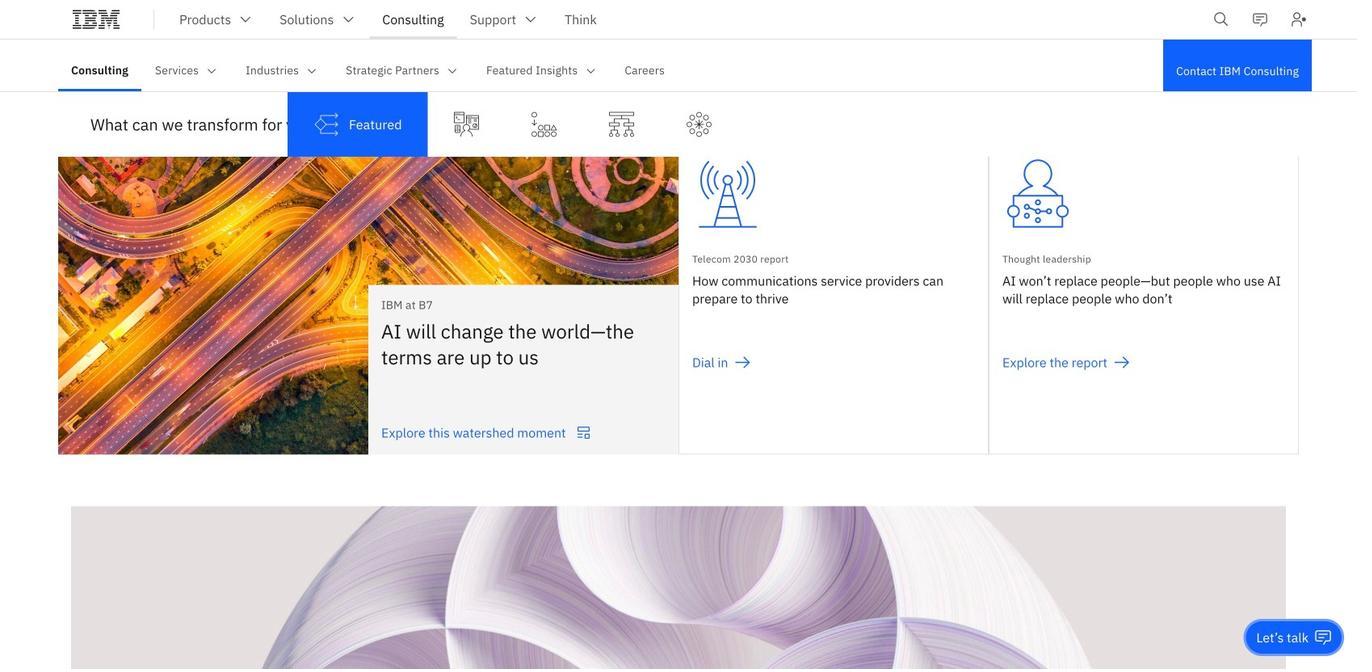 Task type: describe. For each thing, give the bounding box(es) containing it.
let's talk element
[[1257, 629, 1309, 646]]



